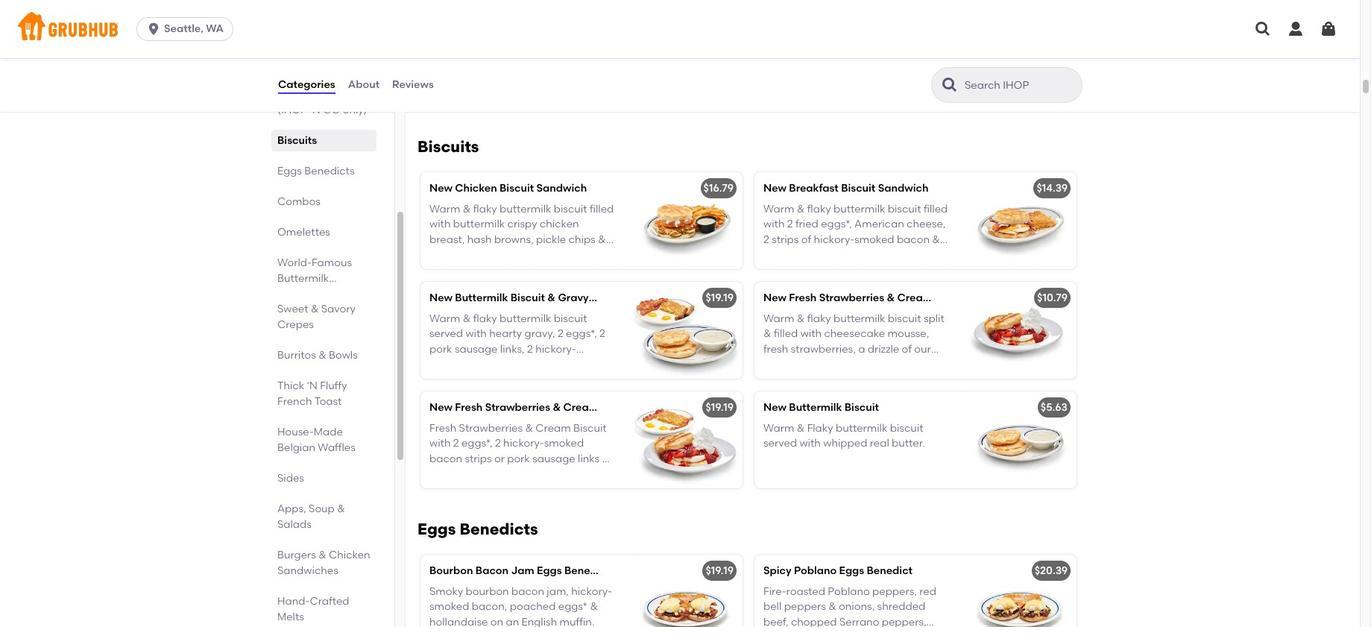Task type: locate. For each thing, give the bounding box(es) containing it.
1 horizontal spatial benedict
[[867, 564, 913, 577]]

1 horizontal spatial bacon
[[472, 358, 505, 370]]

poached
[[510, 600, 556, 613]]

eggs*,
[[566, 328, 597, 340], [461, 437, 493, 450]]

hickory- inside warm & flaky buttermilk biscuit served with hearty gravy, 2 eggs*, 2 pork sausage links, 2 hickory- smoked bacon strips & hash browns. *gravy may contain pork.
[[535, 343, 576, 355]]

peppers,
[[872, 585, 917, 598]]

with inside warm & flaky buttermilk biscuit split & filled with cheesecake mousse, fresh strawberries, a drizzle of our old-fashioned syrup, whipped topping & powdered sugar.
[[800, 328, 822, 340]]

1 horizontal spatial eggs*,
[[566, 328, 597, 340]]

or up only.
[[552, 71, 562, 83]]

new buttermilk biscuit & gravy combo image
[[631, 282, 743, 379]]

new fresh strawberries & cream biscuit combo image
[[631, 391, 743, 488]]

go
[[537, 86, 554, 98], [323, 104, 340, 116]]

1 vertical spatial pork
[[507, 452, 530, 465]]

warm for warm & flaky buttermilk biscuit served with whipped real butter.
[[763, 422, 794, 435]]

0 vertical spatial browns.
[[574, 358, 613, 370]]

flaky up hearty
[[473, 312, 497, 325]]

salads
[[277, 518, 312, 531]]

strawberries
[[819, 291, 884, 304], [485, 401, 550, 414], [459, 422, 523, 435]]

'n down feasts
[[310, 104, 320, 116]]

apps, soup & salads
[[277, 503, 345, 531]]

1 vertical spatial eggs*,
[[461, 437, 493, 450]]

eggs benedicts up combos at the top left of page
[[277, 165, 355, 177]]

& inside warm & flaky buttermilk biscuit served with whipped real butter.
[[797, 422, 805, 435]]

& right links
[[602, 452, 610, 465]]

benedicts up combos at the top left of page
[[304, 165, 355, 177]]

2 flaky from the left
[[807, 312, 831, 325]]

with down the *gravy
[[429, 437, 451, 450]]

& up sandwiches
[[318, 549, 326, 561]]

& down pork.
[[553, 401, 561, 414]]

smoked up links
[[544, 437, 584, 450]]

0 vertical spatial buttermilk
[[277, 272, 329, 285]]

eggs up combos at the top left of page
[[277, 165, 302, 177]]

flaky inside warm & flaky buttermilk biscuit served with hearty gravy, 2 eggs*, 2 pork sausage links, 2 hickory- smoked bacon strips & hash browns. *gravy may contain pork.
[[473, 312, 497, 325]]

onions,
[[839, 600, 875, 613]]

poblano up onions,
[[828, 585, 870, 598]]

hickory- down gravy,
[[535, 343, 576, 355]]

0 vertical spatial fresh
[[789, 291, 817, 304]]

with
[[466, 328, 487, 340], [800, 328, 822, 340], [429, 437, 451, 450], [800, 437, 821, 450]]

buttermilk inside warm & flaky buttermilk biscuit served with hearty gravy, 2 eggs*, 2 pork sausage links, 2 hickory- smoked bacon strips & hash browns. *gravy may contain pork.
[[500, 312, 551, 325]]

sausage inside the fresh strawberries & cream biscuit with 2 eggs*, 2 hickory-smoked bacon strips or pork sausage links & hash browns.
[[532, 452, 575, 465]]

benedicts
[[304, 165, 355, 177], [460, 519, 538, 538]]

combo
[[591, 291, 629, 304], [638, 401, 676, 414]]

famous
[[312, 256, 352, 269]]

smoked up the *gravy
[[429, 358, 469, 370]]

pork up the *gravy
[[429, 343, 452, 355]]

made
[[314, 426, 343, 438]]

benedict
[[564, 564, 610, 577], [867, 564, 913, 577]]

2 vertical spatial cream
[[536, 422, 571, 435]]

buttermilk inside warm & flaky buttermilk biscuit served with whipped real butter.
[[836, 422, 887, 435]]

drizzle
[[868, 343, 899, 355]]

of
[[468, 40, 478, 53], [902, 343, 912, 355]]

0 horizontal spatial sandwich
[[536, 182, 587, 194]]

smoked down smoky
[[429, 600, 469, 613]]

1 vertical spatial buttermilk
[[455, 291, 508, 304]]

biscuits down (ihop
[[277, 134, 317, 147]]

1 vertical spatial $19.19
[[706, 401, 734, 414]]

warm left flaky
[[763, 422, 794, 435]]

whipped up sugar.
[[873, 358, 918, 370]]

1 horizontal spatial flaky
[[807, 312, 831, 325]]

biscuit inside warm & flaky buttermilk biscuit split & filled with cheesecake mousse, fresh strawberries, a drizzle of our old-fashioned syrup, whipped topping & powdered sugar.
[[888, 312, 921, 325]]

split
[[924, 312, 944, 325]]

0 vertical spatial 'n
[[523, 86, 534, 98]]

new breakfast biscuit sandwich image
[[965, 172, 1077, 269]]

biscuit inside warm & flaky buttermilk biscuit served with hearty gravy, 2 eggs*, 2 pork sausage links, 2 hickory- smoked bacon strips & hash browns. *gravy may contain pork.
[[554, 312, 587, 325]]

1 vertical spatial cream
[[563, 401, 599, 414]]

0 vertical spatial chicken
[[455, 182, 497, 194]]

warm inside warm & flaky buttermilk biscuit served with whipped real butter.
[[763, 422, 794, 435]]

1 flaky from the left
[[473, 312, 497, 325]]

gravy,
[[525, 328, 555, 340]]

eggs*, down gravy
[[566, 328, 597, 340]]

2
[[558, 328, 563, 340], [600, 328, 605, 340], [527, 343, 533, 355], [453, 437, 459, 450], [495, 437, 501, 450]]

1 horizontal spatial whipped
[[873, 358, 918, 370]]

cream for biscuit
[[563, 401, 599, 414]]

0 horizontal spatial pork
[[429, 343, 452, 355]]

$19.19
[[706, 291, 734, 304], [706, 401, 734, 414], [706, 564, 734, 577]]

smoked
[[429, 358, 469, 370], [544, 437, 584, 450], [429, 600, 469, 613]]

or inside choice of 4 refreshing 30oz. beverages.  choose from fountain drink sodas, lemonade or iced tea. available for ihop 'n go only. not available for dine-in.
[[552, 71, 562, 83]]

sausage inside warm & flaky buttermilk biscuit served with hearty gravy, 2 eggs*, 2 pork sausage links, 2 hickory- smoked bacon strips & hash browns. *gravy may contain pork.
[[455, 343, 498, 355]]

1 horizontal spatial sausage
[[532, 452, 575, 465]]

categories button
[[277, 58, 336, 112]]

1 vertical spatial go
[[323, 104, 340, 116]]

'n right thick
[[307, 380, 318, 392]]

1 horizontal spatial chicken
[[455, 182, 497, 194]]

fresh up filled
[[789, 291, 817, 304]]

pork inside warm & flaky buttermilk biscuit served with hearty gravy, 2 eggs*, 2 pork sausage links, 2 hickory- smoked bacon strips & hash browns. *gravy may contain pork.
[[429, 343, 452, 355]]

2 sandwich from the left
[[878, 182, 929, 194]]

& right eggs*
[[590, 600, 598, 613]]

whipped inside warm & flaky buttermilk biscuit served with whipped real butter.
[[823, 437, 867, 450]]

2 horizontal spatial buttermilk
[[789, 401, 842, 414]]

mousse,
[[888, 328, 929, 340]]

1 for from the top
[[479, 86, 492, 98]]

1 vertical spatial combo
[[638, 401, 676, 414]]

1 horizontal spatial or
[[552, 71, 562, 83]]

1 horizontal spatial hash
[[547, 358, 572, 370]]

1 vertical spatial served
[[763, 437, 797, 450]]

omelettes
[[277, 226, 330, 239]]

0 vertical spatial cream
[[897, 291, 933, 304]]

0 vertical spatial of
[[468, 40, 478, 53]]

world-
[[277, 256, 312, 269]]

cream up split
[[897, 291, 933, 304]]

biscuits down available
[[418, 137, 479, 156]]

combos
[[277, 195, 321, 208]]

1 vertical spatial smoked
[[544, 437, 584, 450]]

smoky
[[429, 585, 463, 598]]

flaky for hearty
[[473, 312, 497, 325]]

poblano
[[794, 564, 837, 577], [828, 585, 870, 598]]

biscuit up mousse,
[[888, 312, 921, 325]]

fresh for &
[[789, 291, 817, 304]]

served
[[429, 328, 463, 340], [763, 437, 797, 450]]

sausage
[[455, 343, 498, 355], [532, 452, 575, 465]]

0 horizontal spatial benedicts
[[304, 165, 355, 177]]

2 $19.19 from the top
[[706, 401, 734, 414]]

buttermilk up real
[[836, 422, 887, 435]]

1 horizontal spatial browns.
[[574, 358, 613, 370]]

strips inside the fresh strawberries & cream biscuit with 2 eggs*, 2 hickory-smoked bacon strips or pork sausage links & hash browns.
[[465, 452, 492, 465]]

1 vertical spatial fresh
[[455, 401, 483, 414]]

svg image left seattle,
[[146, 22, 161, 37]]

buttermilk up flaky
[[789, 401, 842, 414]]

hickory- inside the smoky bourbon bacon jam, hickory- smoked bacon, poached eggs* & hollandaise on an english muffin.
[[571, 585, 612, 598]]

contain
[[492, 373, 531, 386]]

0 vertical spatial eggs benedicts
[[277, 165, 355, 177]]

new buttermilk biscuit image
[[965, 391, 1077, 488]]

eggs up jam,
[[537, 564, 562, 577]]

1 horizontal spatial buttermilk
[[455, 291, 508, 304]]

sugar.
[[870, 373, 901, 386]]

& inside apps, soup & salads
[[337, 503, 345, 515]]

1 vertical spatial of
[[902, 343, 912, 355]]

poblano up roasted
[[794, 564, 837, 577]]

1 vertical spatial browns.
[[456, 467, 496, 480]]

from
[[529, 55, 553, 68]]

0 vertical spatial smoked
[[429, 358, 469, 370]]

cream inside the fresh strawberries & cream biscuit with 2 eggs*, 2 hickory-smoked bacon strips or pork sausage links & hash browns.
[[536, 422, 571, 435]]

pancakes
[[277, 288, 327, 300]]

0 vertical spatial or
[[552, 71, 562, 83]]

1 horizontal spatial of
[[902, 343, 912, 355]]

1 vertical spatial hickory-
[[503, 437, 544, 450]]

fresh down may
[[455, 401, 483, 414]]

with left hearty
[[466, 328, 487, 340]]

0 vertical spatial strawberries
[[819, 291, 884, 304]]

benedicts up bacon
[[460, 519, 538, 538]]

warm
[[429, 312, 460, 325], [763, 312, 794, 325], [763, 422, 794, 435]]

& right the soup
[[337, 503, 345, 515]]

buttermilk up hearty
[[455, 291, 508, 304]]

strawberries up cheesecake
[[819, 291, 884, 304]]

0 vertical spatial bacon
[[472, 358, 505, 370]]

0 horizontal spatial strips
[[465, 452, 492, 465]]

1 vertical spatial eggs benedicts
[[418, 519, 538, 538]]

buttermilk
[[500, 312, 551, 325], [834, 312, 885, 325], [836, 422, 887, 435]]

svg image
[[1287, 20, 1305, 38]]

1 vertical spatial strips
[[465, 452, 492, 465]]

1 horizontal spatial sandwich
[[878, 182, 929, 194]]

crepes
[[277, 318, 314, 331]]

bacon inside the smoky bourbon bacon jam, hickory- smoked bacon, poached eggs* & hollandaise on an english muffin.
[[511, 585, 544, 598]]

fresh
[[789, 291, 817, 304], [455, 401, 483, 414], [429, 422, 456, 435]]

served inside warm & flaky buttermilk biscuit served with whipped real butter.
[[763, 437, 797, 450]]

seattle, wa button
[[137, 17, 239, 41]]

flaky up strawberries,
[[807, 312, 831, 325]]

3 $19.19 from the top
[[706, 564, 734, 577]]

smoked inside warm & flaky buttermilk biscuit served with hearty gravy, 2 eggs*, 2 pork sausage links, 2 hickory- smoked bacon strips & hash browns. *gravy may contain pork.
[[429, 358, 469, 370]]

go inside choice of 4 refreshing 30oz. beverages.  choose from fountain drink sodas, lemonade or iced tea. available for ihop 'n go only. not available for dine-in.
[[537, 86, 554, 98]]

cream up links
[[563, 401, 599, 414]]

fresh down the *gravy
[[429, 422, 456, 435]]

'n up in.
[[523, 86, 534, 98]]

buttermilk up cheesecake
[[834, 312, 885, 325]]

only.
[[557, 86, 579, 98]]

warm for warm & flaky buttermilk biscuit served with hearty gravy, 2 eggs*, 2 pork sausage links, 2 hickory- smoked bacon strips & hash browns. *gravy may contain pork.
[[429, 312, 460, 325]]

& up may
[[463, 312, 471, 325]]

& inside world-famous buttermilk pancakes sweet & savory crepes
[[311, 303, 319, 315]]

new
[[429, 182, 453, 194], [763, 182, 787, 194], [429, 291, 453, 304], [763, 291, 787, 304], [429, 401, 453, 414], [763, 401, 787, 414]]

$19.19 for spicy poblano eggs benedict
[[706, 564, 734, 577]]

0 vertical spatial strips
[[507, 358, 534, 370]]

served for warm & flaky buttermilk biscuit served with hearty gravy, 2 eggs*, 2 pork sausage links, 2 hickory- smoked bacon strips & hash browns. *gravy may contain pork.
[[429, 328, 463, 340]]

0 vertical spatial for
[[479, 86, 492, 98]]

with inside warm & flaky buttermilk biscuit served with hearty gravy, 2 eggs*, 2 pork sausage links, 2 hickory- smoked bacon strips & hash browns. *gravy may contain pork.
[[466, 328, 487, 340]]

biscuit up butter.
[[890, 422, 923, 435]]

for
[[479, 86, 492, 98], [479, 101, 492, 113]]

hickory- up eggs*
[[571, 585, 612, 598]]

fresh for strawberries
[[455, 401, 483, 414]]

old-
[[763, 358, 786, 370]]

1 vertical spatial sausage
[[532, 452, 575, 465]]

2 horizontal spatial bacon
[[511, 585, 544, 598]]

0 vertical spatial served
[[429, 328, 463, 340]]

1 horizontal spatial served
[[763, 437, 797, 450]]

1 vertical spatial or
[[494, 452, 505, 465]]

0 horizontal spatial sausage
[[455, 343, 498, 355]]

crafted
[[310, 595, 349, 608]]

house-
[[277, 426, 314, 438]]

1 $19.19 from the top
[[706, 291, 734, 304]]

svg image right svg image
[[1320, 20, 1338, 38]]

0 vertical spatial hickory-
[[535, 343, 576, 355]]

or down new fresh strawberries & cream biscuit combo
[[494, 452, 505, 465]]

served inside warm & flaky buttermilk biscuit served with hearty gravy, 2 eggs*, 2 pork sausage links, 2 hickory- smoked bacon strips & hash browns. *gravy may contain pork.
[[429, 328, 463, 340]]

smoked inside the smoky bourbon bacon jam, hickory- smoked bacon, poached eggs* & hollandaise on an english muffin.
[[429, 600, 469, 613]]

fresh
[[763, 343, 788, 355]]

filled
[[774, 328, 798, 340]]

new breakfast biscuit sandwich
[[763, 182, 929, 194]]

1 sandwich from the left
[[536, 182, 587, 194]]

buttermilk up gravy,
[[500, 312, 551, 325]]

served up the *gravy
[[429, 328, 463, 340]]

1 vertical spatial strawberries
[[485, 401, 550, 414]]

world-famous buttermilk pancakes sweet & savory crepes
[[277, 256, 356, 331]]

1 horizontal spatial pork
[[507, 452, 530, 465]]

for down 'sodas,' at the left
[[479, 86, 492, 98]]

warm up the *gravy
[[429, 312, 460, 325]]

eggs
[[277, 165, 302, 177], [418, 519, 456, 538], [537, 564, 562, 577], [839, 564, 864, 577]]

0 vertical spatial $19.19
[[706, 291, 734, 304]]

pork down new fresh strawberries & cream biscuit combo
[[507, 452, 530, 465]]

0 horizontal spatial benedict
[[564, 564, 610, 577]]

strawberries down may
[[459, 422, 523, 435]]

choose
[[488, 55, 527, 68]]

biscuit down gravy
[[554, 312, 587, 325]]

flaky inside warm & flaky buttermilk biscuit split & filled with cheesecake mousse, fresh strawberries, a drizzle of our old-fashioned syrup, whipped topping & powdered sugar.
[[807, 312, 831, 325]]

& left flaky
[[797, 422, 805, 435]]

0 vertical spatial benedicts
[[304, 165, 355, 177]]

buttermilk for links,
[[500, 312, 551, 325]]

or
[[552, 71, 562, 83], [494, 452, 505, 465]]

with down flaky
[[800, 437, 821, 450]]

1 vertical spatial poblano
[[828, 585, 870, 598]]

cheesecake
[[824, 328, 885, 340]]

& up mousse,
[[887, 291, 895, 304]]

of inside warm & flaky buttermilk biscuit split & filled with cheesecake mousse, fresh strawberries, a drizzle of our old-fashioned syrup, whipped topping & powdered sugar.
[[902, 343, 912, 355]]

0 horizontal spatial svg image
[[146, 22, 161, 37]]

buttermilk inside warm & flaky buttermilk biscuit split & filled with cheesecake mousse, fresh strawberries, a drizzle of our old-fashioned syrup, whipped topping & powdered sugar.
[[834, 312, 885, 325]]

warm inside warm & flaky buttermilk biscuit served with hearty gravy, 2 eggs*, 2 pork sausage links, 2 hickory- smoked bacon strips & hash browns. *gravy may contain pork.
[[429, 312, 460, 325]]

burritos & bowls
[[277, 349, 358, 362]]

0 horizontal spatial of
[[468, 40, 478, 53]]

2 vertical spatial fresh
[[429, 422, 456, 435]]

2 vertical spatial bacon
[[511, 585, 544, 598]]

drink
[[429, 71, 455, 83]]

browns.
[[574, 358, 613, 370], [456, 467, 496, 480]]

browns. inside warm & flaky buttermilk biscuit served with hearty gravy, 2 eggs*, 2 pork sausage links, 2 hickory- smoked bacon strips & hash browns. *gravy may contain pork.
[[574, 358, 613, 370]]

of down mousse,
[[902, 343, 912, 355]]

0 horizontal spatial or
[[494, 452, 505, 465]]

2 vertical spatial $19.19
[[706, 564, 734, 577]]

0 horizontal spatial go
[[323, 104, 340, 116]]

2 vertical spatial 'n
[[307, 380, 318, 392]]

warm inside warm & flaky buttermilk biscuit split & filled with cheesecake mousse, fresh strawberries, a drizzle of our old-fashioned syrup, whipped topping & powdered sugar.
[[763, 312, 794, 325]]

0 vertical spatial poblano
[[794, 564, 837, 577]]

strawberries down contain
[[485, 401, 550, 414]]

served down new buttermilk biscuit
[[763, 437, 797, 450]]

benedict up jam,
[[564, 564, 610, 577]]

0 vertical spatial pork
[[429, 343, 452, 355]]

2 vertical spatial smoked
[[429, 600, 469, 613]]

of left 4
[[468, 40, 478, 53]]

0 horizontal spatial bacon
[[429, 452, 462, 465]]

0 horizontal spatial combo
[[591, 291, 629, 304]]

2 benedict from the left
[[867, 564, 913, 577]]

whipped down flaky
[[823, 437, 867, 450]]

with up strawberries,
[[800, 328, 822, 340]]

sausage up may
[[455, 343, 498, 355]]

jam
[[511, 564, 534, 577]]

0 horizontal spatial browns.
[[456, 467, 496, 480]]

&
[[547, 291, 555, 304], [887, 291, 895, 304], [311, 303, 319, 315], [463, 312, 471, 325], [797, 312, 805, 325], [763, 328, 771, 340], [318, 349, 326, 362], [537, 358, 544, 370], [806, 373, 814, 386], [553, 401, 561, 414], [525, 422, 533, 435], [797, 422, 805, 435], [602, 452, 610, 465], [337, 503, 345, 515], [318, 549, 326, 561], [590, 600, 598, 613], [828, 600, 836, 613]]

0 horizontal spatial hash
[[429, 467, 454, 480]]

warm & flaky buttermilk biscuit served with whipped real butter.
[[763, 422, 925, 450]]

bourbon bacon jam eggs benedict image
[[631, 554, 743, 627]]

svg image left svg image
[[1254, 20, 1272, 38]]

new for new buttermilk biscuit & gravy combo
[[429, 291, 453, 304]]

1 horizontal spatial benedicts
[[460, 519, 538, 538]]

hickory- down new fresh strawberries & cream biscuit combo
[[503, 437, 544, 450]]

0 horizontal spatial buttermilk
[[277, 272, 329, 285]]

warm up filled
[[763, 312, 794, 325]]

sausage left links
[[532, 452, 575, 465]]

lemonade
[[495, 71, 549, 83]]

1 vertical spatial chicken
[[329, 549, 370, 561]]

go down feasts
[[323, 104, 340, 116]]

sandwich for new breakfast biscuit sandwich
[[878, 182, 929, 194]]

beverages.
[[429, 55, 485, 68]]

2 vertical spatial buttermilk
[[789, 401, 842, 414]]

flaky
[[473, 312, 497, 325], [807, 312, 831, 325]]

buttermilk up pancakes
[[277, 272, 329, 285]]

1 vertical spatial benedicts
[[460, 519, 538, 538]]

sandwiches
[[277, 564, 338, 577]]

chicken
[[455, 182, 497, 194], [329, 549, 370, 561]]

1 vertical spatial whipped
[[823, 437, 867, 450]]

powdered
[[816, 373, 868, 386]]

1 vertical spatial 'n
[[310, 104, 320, 116]]

biscuit
[[554, 312, 587, 325], [888, 312, 921, 325], [890, 422, 923, 435]]

biscuit for eggs*,
[[554, 312, 587, 325]]

burgers & chicken sandwiches
[[277, 549, 370, 577]]

0 vertical spatial eggs*,
[[566, 328, 597, 340]]

dine-
[[495, 101, 521, 113]]

2 vertical spatial strawberries
[[459, 422, 523, 435]]

for left dine-
[[479, 101, 492, 113]]

eggs benedicts up bacon
[[418, 519, 538, 538]]

eggs*, down may
[[461, 437, 493, 450]]

burgers
[[277, 549, 316, 561]]

new for new fresh strawberries & cream biscuit combo
[[429, 401, 453, 414]]

biscuit for mousse,
[[888, 312, 921, 325]]

1 horizontal spatial go
[[537, 86, 554, 98]]

& down pancakes
[[311, 303, 319, 315]]

links
[[578, 452, 600, 465]]

go inside "family feasts (ihop 'n go only)"
[[323, 104, 340, 116]]

0 horizontal spatial eggs*,
[[461, 437, 493, 450]]

0 horizontal spatial served
[[429, 328, 463, 340]]

svg image
[[1254, 20, 1272, 38], [1320, 20, 1338, 38], [146, 22, 161, 37]]

hash inside the fresh strawberries & cream biscuit with 2 eggs*, 2 hickory-smoked bacon strips or pork sausage links & hash browns.
[[429, 467, 454, 480]]

0 vertical spatial hash
[[547, 358, 572, 370]]

1 vertical spatial for
[[479, 101, 492, 113]]

breakfast
[[789, 182, 839, 194]]

1 vertical spatial bacon
[[429, 452, 462, 465]]

0 horizontal spatial chicken
[[329, 549, 370, 561]]

1 horizontal spatial strips
[[507, 358, 534, 370]]

benedict up peppers,
[[867, 564, 913, 577]]

biscuit inside warm & flaky buttermilk biscuit served with whipped real butter.
[[890, 422, 923, 435]]

flaky for filled
[[807, 312, 831, 325]]

feasts
[[313, 88, 345, 101]]

1 vertical spatial hash
[[429, 467, 454, 480]]

wa
[[206, 22, 224, 35]]

go left only.
[[537, 86, 554, 98]]

cream down new fresh strawberries & cream biscuit combo
[[536, 422, 571, 435]]

& up chopped
[[828, 600, 836, 613]]

bourbon
[[466, 585, 509, 598]]

0 horizontal spatial whipped
[[823, 437, 867, 450]]

pork
[[429, 343, 452, 355], [507, 452, 530, 465]]



Task type: vqa. For each thing, say whether or not it's contained in the screenshot.
The Hickory- to the middle
yes



Task type: describe. For each thing, give the bounding box(es) containing it.
fresh inside the fresh strawberries & cream biscuit with 2 eggs*, 2 hickory-smoked bacon strips or pork sausage links & hash browns.
[[429, 422, 456, 435]]

new for new breakfast biscuit sandwich
[[763, 182, 787, 194]]

flaky
[[807, 422, 833, 435]]

buttermilk for new buttermilk biscuit
[[789, 401, 842, 414]]

$20.39
[[1035, 564, 1068, 577]]

english
[[522, 616, 557, 627]]

*gravy
[[429, 373, 464, 386]]

fountain
[[556, 55, 600, 68]]

ihop
[[495, 86, 521, 98]]

new chicken biscuit sandwich
[[429, 182, 587, 194]]

& inside the smoky bourbon bacon jam, hickory- smoked bacon, poached eggs* & hollandaise on an english muffin.
[[590, 600, 598, 613]]

fashioned
[[786, 358, 839, 370]]

our
[[914, 343, 931, 355]]

categories
[[278, 78, 335, 91]]

butter.
[[892, 437, 925, 450]]

$16.79
[[704, 182, 734, 194]]

buttermilk for drizzle
[[834, 312, 885, 325]]

& inside burgers & chicken sandwiches
[[318, 549, 326, 561]]

belgian
[[277, 441, 315, 454]]

toast
[[314, 395, 342, 408]]

lunch/dinner beverage bundle image
[[631, 9, 743, 106]]

sides
[[277, 472, 304, 485]]

2 horizontal spatial svg image
[[1320, 20, 1338, 38]]

Search IHOP search field
[[963, 78, 1077, 92]]

& down fashioned
[[806, 373, 814, 386]]

bell
[[763, 600, 782, 613]]

0 horizontal spatial biscuits
[[277, 134, 317, 147]]

hickory- inside the fresh strawberries & cream biscuit with 2 eggs*, 2 hickory-smoked bacon strips or pork sausage links & hash browns.
[[503, 437, 544, 450]]

$19.19 for new buttermilk biscuit
[[706, 401, 734, 414]]

chicken inside burgers & chicken sandwiches
[[329, 549, 370, 561]]

& up pork.
[[537, 358, 544, 370]]

choice of 4 refreshing 30oz. beverages.  choose from fountain drink sodas, lemonade or iced tea. available for ihop 'n go only. not available for dine-in. button
[[421, 9, 743, 113]]

iced
[[565, 71, 587, 83]]

hand-
[[277, 595, 310, 608]]

eggs up fire-roasted poblano peppers, red bell peppers & onions, shredded beef, chopped serrano pepper
[[839, 564, 864, 577]]

(ihop
[[277, 104, 307, 116]]

serrano
[[839, 616, 879, 627]]

buttermilk inside world-famous buttermilk pancakes sweet & savory crepes
[[277, 272, 329, 285]]

new for new chicken biscuit sandwich
[[429, 182, 453, 194]]

eggs up bourbon
[[418, 519, 456, 538]]

'n inside "family feasts (ihop 'n go only)"
[[310, 104, 320, 116]]

an
[[506, 616, 519, 627]]

new buttermilk biscuit & gravy combo
[[429, 291, 629, 304]]

bourbon
[[429, 564, 473, 577]]

hand-crafted melts
[[277, 595, 349, 623]]

$14.39
[[1037, 182, 1068, 194]]

waffles
[[318, 441, 356, 454]]

beef,
[[763, 616, 789, 627]]

whipped inside warm & flaky buttermilk biscuit split & filled with cheesecake mousse, fresh strawberries, a drizzle of our old-fashioned syrup, whipped topping & powdered sugar.
[[873, 358, 918, 370]]

eggs*, inside the fresh strawberries & cream biscuit with 2 eggs*, 2 hickory-smoked bacon strips or pork sausage links & hash browns.
[[461, 437, 493, 450]]

hash inside warm & flaky buttermilk biscuit served with hearty gravy, 2 eggs*, 2 pork sausage links, 2 hickory- smoked bacon strips & hash browns. *gravy may contain pork.
[[547, 358, 572, 370]]

fresh strawberries & cream biscuit with 2 eggs*, 2 hickory-smoked bacon strips or pork sausage links & hash browns.
[[429, 422, 610, 480]]

on
[[490, 616, 503, 627]]

spicy
[[763, 564, 791, 577]]

warm for warm & flaky buttermilk biscuit split & filled with cheesecake mousse, fresh strawberries, a drizzle of our old-fashioned syrup, whipped topping & powdered sugar.
[[763, 312, 794, 325]]

hearty
[[489, 328, 522, 340]]

smoky bourbon bacon jam, hickory- smoked bacon, poached eggs* & hollandaise on an english muffin.
[[429, 585, 612, 627]]

eggs*
[[558, 600, 588, 613]]

search icon image
[[941, 76, 959, 94]]

bacon inside warm & flaky buttermilk biscuit served with hearty gravy, 2 eggs*, 2 pork sausage links, 2 hickory- smoked bacon strips & hash browns. *gravy may contain pork.
[[472, 358, 505, 370]]

fluffy
[[320, 380, 347, 392]]

real
[[870, 437, 889, 450]]

strawberries inside the fresh strawberries & cream biscuit with 2 eggs*, 2 hickory-smoked bacon strips or pork sausage links & hash browns.
[[459, 422, 523, 435]]

links,
[[500, 343, 525, 355]]

$19.19 for new fresh strawberries & cream biscuit
[[706, 291, 734, 304]]

pork inside the fresh strawberries & cream biscuit with 2 eggs*, 2 hickory-smoked bacon strips or pork sausage links & hash browns.
[[507, 452, 530, 465]]

choice of 4 refreshing 30oz. beverages.  choose from fountain drink sodas, lemonade or iced tea. available for ihop 'n go only. not available for dine-in.
[[429, 40, 610, 113]]

not
[[582, 86, 600, 98]]

melts
[[277, 611, 304, 623]]

chopped
[[791, 616, 837, 627]]

french
[[277, 395, 312, 408]]

new for new buttermilk biscuit
[[763, 401, 787, 414]]

tea.
[[589, 71, 610, 83]]

'n inside choice of 4 refreshing 30oz. beverages.  choose from fountain drink sodas, lemonade or iced tea. available for ihop 'n go only. not available for dine-in.
[[523, 86, 534, 98]]

roasted
[[786, 585, 825, 598]]

1 horizontal spatial combo
[[638, 401, 676, 414]]

browns. inside the fresh strawberries & cream biscuit with 2 eggs*, 2 hickory-smoked bacon strips or pork sausage links & hash browns.
[[456, 467, 496, 480]]

warm & flaky buttermilk biscuit split & filled with cheesecake mousse, fresh strawberries, a drizzle of our old-fashioned syrup, whipped topping & powdered sugar.
[[763, 312, 944, 386]]

or inside the fresh strawberries & cream biscuit with 2 eggs*, 2 hickory-smoked bacon strips or pork sausage links & hash browns.
[[494, 452, 505, 465]]

pork.
[[533, 373, 558, 386]]

1 benedict from the left
[[564, 564, 610, 577]]

bacon,
[[472, 600, 507, 613]]

spicy poblano eggs benedict
[[763, 564, 913, 577]]

$5.63
[[1041, 401, 1068, 414]]

$10.79
[[1037, 291, 1068, 304]]

hollandaise
[[429, 616, 488, 627]]

thick
[[277, 380, 304, 392]]

family
[[277, 88, 310, 101]]

fire-
[[763, 585, 786, 598]]

buttermilk for new buttermilk biscuit & gravy combo
[[455, 291, 508, 304]]

with inside the fresh strawberries & cream biscuit with 2 eggs*, 2 hickory-smoked bacon strips or pork sausage links & hash browns.
[[429, 437, 451, 450]]

strawberries,
[[791, 343, 856, 355]]

biscuit inside the fresh strawberries & cream biscuit with 2 eggs*, 2 hickory-smoked bacon strips or pork sausage links & hash browns.
[[573, 422, 607, 435]]

spicy poblano eggs benedict image
[[965, 554, 1077, 627]]

strawberries for flaky
[[819, 291, 884, 304]]

2 for from the top
[[479, 101, 492, 113]]

& inside fire-roasted poblano peppers, red bell peppers & onions, shredded beef, chopped serrano pepper
[[828, 600, 836, 613]]

apps,
[[277, 503, 306, 515]]

muffin.
[[560, 616, 595, 627]]

served for warm & flaky buttermilk biscuit served with whipped real butter.
[[763, 437, 797, 450]]

new for new fresh strawberries & cream biscuit
[[763, 291, 787, 304]]

may
[[467, 373, 489, 386]]

smoked inside the fresh strawberries & cream biscuit with 2 eggs*, 2 hickory-smoked bacon strips or pork sausage links & hash browns.
[[544, 437, 584, 450]]

reviews button
[[391, 58, 435, 112]]

available
[[429, 86, 476, 98]]

sweet
[[277, 303, 308, 315]]

strawberries for &
[[485, 401, 550, 414]]

of inside choice of 4 refreshing 30oz. beverages.  choose from fountain drink sodas, lemonade or iced tea. available for ihop 'n go only. not available for dine-in.
[[468, 40, 478, 53]]

& up fresh
[[763, 328, 771, 340]]

strips inside warm & flaky buttermilk biscuit served with hearty gravy, 2 eggs*, 2 pork sausage links, 2 hickory- smoked bacon strips & hash browns. *gravy may contain pork.
[[507, 358, 534, 370]]

topping
[[763, 373, 803, 386]]

new chicken biscuit sandwich image
[[631, 172, 743, 269]]

'n inside thick 'n fluffy french toast
[[307, 380, 318, 392]]

fire-roasted poblano peppers, red bell peppers & onions, shredded beef, chopped serrano pepper
[[763, 585, 936, 627]]

& left bowls
[[318, 349, 326, 362]]

with inside warm & flaky buttermilk biscuit served with whipped real butter.
[[800, 437, 821, 450]]

new fresh strawberries & cream biscuit
[[763, 291, 970, 304]]

& down new fresh strawberries & cream biscuit combo
[[525, 422, 533, 435]]

in.
[[521, 101, 533, 113]]

a
[[858, 343, 865, 355]]

& left gravy
[[547, 291, 555, 304]]

30oz.
[[542, 40, 569, 53]]

cream for biscuit
[[897, 291, 933, 304]]

choice
[[429, 40, 466, 53]]

soup
[[309, 503, 335, 515]]

warm & flaky buttermilk biscuit served with hearty gravy, 2 eggs*, 2 pork sausage links, 2 hickory- smoked bacon strips & hash browns. *gravy may contain pork.
[[429, 312, 613, 386]]

0 vertical spatial combo
[[591, 291, 629, 304]]

house-made belgian waffles
[[277, 426, 356, 454]]

1 horizontal spatial biscuits
[[418, 137, 479, 156]]

main navigation navigation
[[0, 0, 1360, 58]]

new buttermilk biscuit
[[763, 401, 879, 414]]

eggs*, inside warm & flaky buttermilk biscuit served with hearty gravy, 2 eggs*, 2 pork sausage links, 2 hickory- smoked bacon strips & hash browns. *gravy may contain pork.
[[566, 328, 597, 340]]

new fresh strawberries & cream biscuit image
[[965, 282, 1077, 379]]

available
[[429, 101, 476, 113]]

poblano inside fire-roasted poblano peppers, red bell peppers & onions, shredded beef, chopped serrano pepper
[[828, 585, 870, 598]]

& up filled
[[797, 312, 805, 325]]

svg image inside seattle, wa button
[[146, 22, 161, 37]]

sandwich for new chicken biscuit sandwich
[[536, 182, 587, 194]]

bacon
[[476, 564, 509, 577]]

bacon inside the fresh strawberries & cream biscuit with 2 eggs*, 2 hickory-smoked bacon strips or pork sausage links & hash browns.
[[429, 452, 462, 465]]

shredded
[[877, 600, 925, 613]]

savory
[[321, 303, 356, 315]]

1 horizontal spatial svg image
[[1254, 20, 1272, 38]]

burritos
[[277, 349, 316, 362]]



